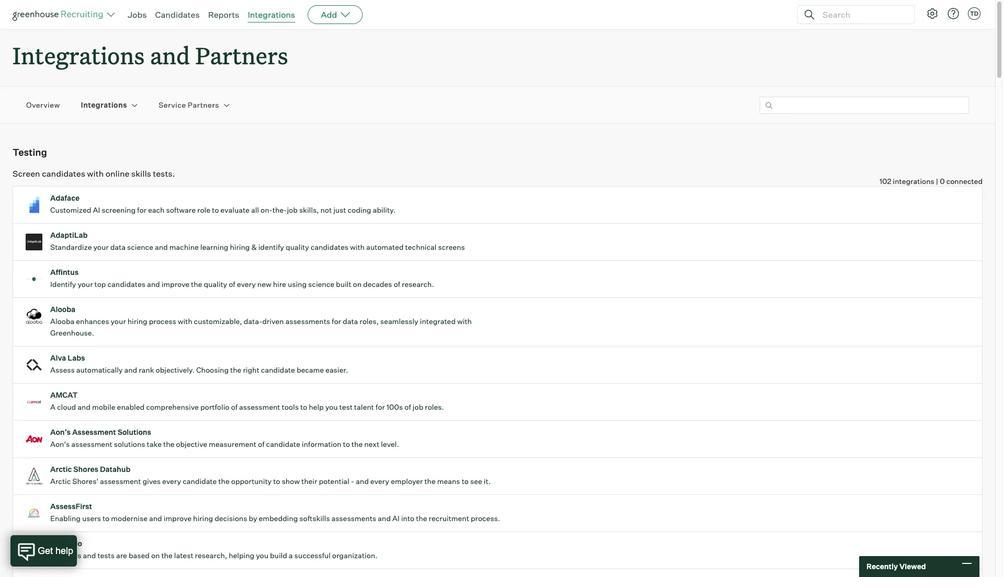 Task type: describe. For each thing, give the bounding box(es) containing it.
hiring inside adaptilab standardize your data science and machine learning hiring & identify quality candidates with automated technical screens
[[230, 243, 250, 252]]

our
[[50, 552, 63, 561]]

and down the "candidates" link
[[150, 40, 190, 71]]

labs
[[68, 354, 85, 363]]

assessio our tools and tests are based on the latest research, helping you build a successful organization.
[[50, 540, 377, 561]]

alva
[[50, 354, 66, 363]]

overview link
[[26, 100, 60, 110]]

talent
[[354, 403, 374, 412]]

1 arctic from the top
[[50, 465, 72, 474]]

candidate inside 'alva labs assess automatically and rank objectively. choosing the right candidate became easier.'
[[261, 366, 295, 375]]

adaface
[[50, 194, 80, 203]]

measurement
[[209, 440, 256, 449]]

the left opportunity
[[218, 477, 230, 486]]

quality inside affintus identify your top candidates and improve the quality of every new hire using science built on decades of research.
[[204, 280, 227, 289]]

add
[[321, 9, 337, 20]]

on-
[[261, 206, 273, 215]]

mobile
[[92, 403, 115, 412]]

of right portfolio
[[231, 403, 238, 412]]

td button
[[968, 7, 981, 20]]

and inside affintus identify your top candidates and improve the quality of every new hire using science built on decades of research.
[[147, 280, 160, 289]]

the left means
[[425, 477, 436, 486]]

help
[[309, 403, 324, 412]]

tests.
[[153, 169, 175, 179]]

integrations
[[893, 177, 935, 186]]

shores'
[[72, 477, 98, 486]]

machine
[[169, 243, 199, 252]]

1 alooba from the top
[[50, 305, 75, 314]]

and inside arctic shores datahub arctic shores' assessment gives every candidate the opportunity to show their potential - and every employer the means to see it.
[[356, 477, 369, 486]]

coding
[[348, 206, 371, 215]]

their
[[301, 477, 317, 486]]

enabling
[[50, 515, 81, 523]]

integrations and partners
[[13, 40, 288, 71]]

softskills
[[299, 515, 330, 523]]

evaluate
[[221, 206, 250, 215]]

see
[[470, 477, 482, 486]]

you inside amcat a cloud and mobile enabled comprehensive portfolio of assessment tools to help you test talent for 100s of job roles.
[[325, 403, 338, 412]]

alva labs assess automatically and rank objectively. choosing the right candidate became easier.
[[50, 354, 348, 375]]

testing
[[13, 147, 47, 158]]

enabled
[[117, 403, 145, 412]]

seamlessly
[[380, 317, 418, 326]]

shores
[[73, 465, 98, 474]]

candidate inside aon's assessment solutions aon's assessment solutions take the objective measurement of candidate information to the next level.
[[266, 440, 300, 449]]

right
[[243, 366, 259, 375]]

each
[[148, 206, 165, 215]]

rank
[[139, 366, 154, 375]]

automatically
[[76, 366, 123, 375]]

it.
[[484, 477, 491, 486]]

1 vertical spatial partners
[[188, 101, 219, 110]]

skills
[[131, 169, 151, 179]]

recruitment
[[429, 515, 469, 523]]

2 alooba from the top
[[50, 317, 74, 326]]

to left 'show'
[[273, 477, 280, 486]]

the inside 'alva labs assess automatically and rank objectively. choosing the right candidate became easier.'
[[230, 366, 241, 375]]

solutions
[[114, 440, 145, 449]]

screen
[[13, 169, 40, 179]]

assessfirst enabling users to modernise and improve hiring decisions by embedding softskills assessments and ai into the recruitment process.
[[50, 502, 500, 523]]

means
[[437, 477, 460, 486]]

to inside adaface customized ai screening for each software role to evaluate all on-the-job skills, not just coding ability.
[[212, 206, 219, 215]]

data inside adaptilab standardize your data science and machine learning hiring & identify quality candidates with automated technical screens
[[110, 243, 126, 252]]

process.
[[471, 515, 500, 523]]

0 vertical spatial partners
[[195, 40, 288, 71]]

science inside affintus identify your top candidates and improve the quality of every new hire using science built on decades of research.
[[308, 280, 334, 289]]

roles.
[[425, 403, 444, 412]]

for inside adaface customized ai screening for each software role to evaluate all on-the-job skills, not just coding ability.
[[137, 206, 147, 215]]

next
[[364, 440, 379, 449]]

decades
[[363, 280, 392, 289]]

information
[[302, 440, 341, 449]]

on inside assessio our tools and tests are based on the latest research, helping you build a successful organization.
[[151, 552, 160, 561]]

every inside affintus identify your top candidates and improve the quality of every new hire using science built on decades of research.
[[237, 280, 256, 289]]

of right decades on the left of the page
[[394, 280, 400, 289]]

solutions
[[118, 428, 151, 437]]

for inside amcat a cloud and mobile enabled comprehensive portfolio of assessment tools to help you test talent for 100s of job roles.
[[376, 403, 385, 412]]

identify
[[258, 243, 284, 252]]

helping
[[229, 552, 254, 561]]

job inside amcat a cloud and mobile enabled comprehensive portfolio of assessment tools to help you test talent for 100s of job roles.
[[413, 403, 423, 412]]

affintus
[[50, 268, 79, 277]]

the left next
[[352, 440, 363, 449]]

2 arctic from the top
[[50, 477, 71, 486]]

and inside adaptilab standardize your data science and machine learning hiring & identify quality candidates with automated technical screens
[[155, 243, 168, 252]]

candidate inside arctic shores datahub arctic shores' assessment gives every candidate the opportunity to show their potential - and every employer the means to see it.
[[183, 477, 217, 486]]

to inside amcat a cloud and mobile enabled comprehensive portfolio of assessment tools to help you test talent for 100s of job roles.
[[300, 403, 307, 412]]

Search text field
[[820, 7, 905, 22]]

comprehensive
[[146, 403, 199, 412]]

on inside affintus identify your top candidates and improve the quality of every new hire using science built on decades of research.
[[353, 280, 362, 289]]

and left into
[[378, 515, 391, 523]]

roles,
[[360, 317, 379, 326]]

science inside adaptilab standardize your data science and machine learning hiring & identify quality candidates with automated technical screens
[[127, 243, 153, 252]]

service partners
[[159, 101, 219, 110]]

assessment inside amcat a cloud and mobile enabled comprehensive portfolio of assessment tools to help you test talent for 100s of job roles.
[[239, 403, 280, 412]]

td
[[970, 10, 979, 17]]

objective
[[176, 440, 207, 449]]

the inside affintus identify your top candidates and improve the quality of every new hire using science built on decades of research.
[[191, 280, 202, 289]]

tests
[[98, 552, 115, 561]]

assessio
[[50, 540, 82, 549]]

tools inside assessio our tools and tests are based on the latest research, helping you build a successful organization.
[[64, 552, 81, 561]]

data-
[[244, 317, 262, 326]]

and inside amcat a cloud and mobile enabled comprehensive portfolio of assessment tools to help you test talent for 100s of job roles.
[[78, 403, 91, 412]]

datahub
[[100, 465, 130, 474]]

ai inside adaface customized ai screening for each software role to evaluate all on-the-job skills, not just coding ability.
[[93, 206, 100, 215]]

choosing
[[196, 366, 229, 375]]

assessments inside alooba alooba enhances your hiring process with customizable, data-driven assessments for data roles, seamlessly integrated with greenhouse.
[[285, 317, 330, 326]]

add button
[[308, 5, 363, 24]]

job inside adaface customized ai screening for each software role to evaluate all on-the-job skills, not just coding ability.
[[287, 206, 298, 215]]

employer
[[391, 477, 423, 486]]

hire
[[273, 280, 286, 289]]

built
[[336, 280, 351, 289]]

of right 100s
[[405, 403, 411, 412]]

screen candidates with online skills tests.
[[13, 169, 175, 179]]

show
[[282, 477, 300, 486]]

0
[[940, 177, 945, 186]]

of inside aon's assessment solutions aon's assessment solutions take the objective measurement of candidate information to the next level.
[[258, 440, 265, 449]]

screening
[[102, 206, 136, 215]]

technical
[[405, 243, 437, 252]]



Task type: locate. For each thing, give the bounding box(es) containing it.
the inside the assessfirst enabling users to modernise and improve hiring decisions by embedding softskills assessments and ai into the recruitment process.
[[416, 515, 427, 523]]

1 horizontal spatial your
[[93, 243, 109, 252]]

for
[[137, 206, 147, 215], [332, 317, 341, 326], [376, 403, 385, 412]]

you left "build"
[[256, 552, 268, 561]]

0 vertical spatial science
[[127, 243, 153, 252]]

reports
[[208, 9, 239, 20]]

1 horizontal spatial tools
[[282, 403, 299, 412]]

automated
[[366, 243, 404, 252]]

on
[[353, 280, 362, 289], [151, 552, 160, 561]]

viewed
[[900, 563, 926, 572]]

and inside assessio our tools and tests are based on the latest research, helping you build a successful organization.
[[83, 552, 96, 561]]

1 horizontal spatial job
[[413, 403, 423, 412]]

data left roles,
[[343, 317, 358, 326]]

tools
[[282, 403, 299, 412], [64, 552, 81, 561]]

2 vertical spatial for
[[376, 403, 385, 412]]

easier.
[[326, 366, 348, 375]]

with right the integrated
[[457, 317, 472, 326]]

you
[[325, 403, 338, 412], [256, 552, 268, 561]]

assessments
[[285, 317, 330, 326], [331, 515, 376, 523]]

assessment inside aon's assessment solutions aon's assessment solutions take the objective measurement of candidate information to the next level.
[[71, 440, 112, 449]]

assessment down assessment
[[71, 440, 112, 449]]

0 vertical spatial alooba
[[50, 305, 75, 314]]

latest
[[174, 552, 193, 561]]

hiring inside alooba alooba enhances your hiring process with customizable, data-driven assessments for data roles, seamlessly integrated with greenhouse.
[[128, 317, 147, 326]]

ai
[[93, 206, 100, 215], [392, 515, 400, 523]]

0 vertical spatial candidates
[[42, 169, 85, 179]]

-
[[351, 477, 354, 486]]

integrations
[[248, 9, 295, 20], [13, 40, 145, 71], [81, 101, 127, 110]]

0 vertical spatial you
[[325, 403, 338, 412]]

your inside alooba alooba enhances your hiring process with customizable, data-driven assessments for data roles, seamlessly integrated with greenhouse.
[[111, 317, 126, 326]]

users
[[82, 515, 101, 523]]

your left top
[[78, 280, 93, 289]]

every left employer
[[370, 477, 389, 486]]

software
[[166, 206, 196, 215]]

1 vertical spatial data
[[343, 317, 358, 326]]

candidate
[[261, 366, 295, 375], [266, 440, 300, 449], [183, 477, 217, 486]]

tools down the assessio
[[64, 552, 81, 561]]

0 horizontal spatial assessments
[[285, 317, 330, 326]]

integrated
[[420, 317, 456, 326]]

arctic left shores on the left
[[50, 465, 72, 474]]

1 vertical spatial assessment
[[71, 440, 112, 449]]

and right modernise
[[149, 515, 162, 523]]

1 vertical spatial candidate
[[266, 440, 300, 449]]

assessment inside arctic shores datahub arctic shores' assessment gives every candidate the opportunity to show their potential - and every employer the means to see it.
[[100, 477, 141, 486]]

your for top
[[78, 280, 93, 289]]

1 vertical spatial quality
[[204, 280, 227, 289]]

arctic
[[50, 465, 72, 474], [50, 477, 71, 486]]

0 vertical spatial quality
[[286, 243, 309, 252]]

just
[[333, 206, 346, 215]]

ai inside the assessfirst enabling users to modernise and improve hiring decisions by embedding softskills assessments and ai into the recruitment process.
[[392, 515, 400, 523]]

0 horizontal spatial job
[[287, 206, 298, 215]]

1 horizontal spatial you
[[325, 403, 338, 412]]

0 vertical spatial on
[[353, 280, 362, 289]]

top
[[94, 280, 106, 289]]

to right information
[[343, 440, 350, 449]]

with right process
[[178, 317, 192, 326]]

|
[[936, 177, 938, 186]]

and right cloud
[[78, 403, 91, 412]]

1 vertical spatial on
[[151, 552, 160, 561]]

0 horizontal spatial for
[[137, 206, 147, 215]]

2 vertical spatial integrations
[[81, 101, 127, 110]]

integrations link
[[248, 9, 295, 20], [81, 100, 127, 110]]

opportunity
[[231, 477, 272, 486]]

1 vertical spatial ai
[[392, 515, 400, 523]]

0 horizontal spatial science
[[127, 243, 153, 252]]

and right -
[[356, 477, 369, 486]]

amcat a cloud and mobile enabled comprehensive portfolio of assessment tools to help you test talent for 100s of job roles.
[[50, 391, 444, 412]]

0 vertical spatial data
[[110, 243, 126, 252]]

0 vertical spatial ai
[[93, 206, 100, 215]]

0 vertical spatial hiring
[[230, 243, 250, 252]]

ai left into
[[392, 515, 400, 523]]

and left 'rank'
[[124, 366, 137, 375]]

1 horizontal spatial ai
[[392, 515, 400, 523]]

with left online
[[87, 169, 104, 179]]

partners right "service"
[[188, 101, 219, 110]]

102 integrations | 0 connected
[[880, 177, 983, 186]]

every left new
[[237, 280, 256, 289]]

1 vertical spatial integrations link
[[81, 100, 127, 110]]

candidates inside affintus identify your top candidates and improve the quality of every new hire using science built on decades of research.
[[108, 280, 145, 289]]

successful
[[294, 552, 331, 561]]

to inside the assessfirst enabling users to modernise and improve hiring decisions by embedding softskills assessments and ai into the recruitment process.
[[103, 515, 110, 523]]

assessment down datahub
[[100, 477, 141, 486]]

the-
[[273, 206, 287, 215]]

1 vertical spatial you
[[256, 552, 268, 561]]

0 vertical spatial for
[[137, 206, 147, 215]]

1 vertical spatial job
[[413, 403, 423, 412]]

and up process
[[147, 280, 160, 289]]

1 vertical spatial alooba
[[50, 317, 74, 326]]

1 vertical spatial integrations
[[13, 40, 145, 71]]

hiring inside the assessfirst enabling users to modernise and improve hiring decisions by embedding softskills assessments and ai into the recruitment process.
[[193, 515, 213, 523]]

0 vertical spatial assessments
[[285, 317, 330, 326]]

tools inside amcat a cloud and mobile enabled comprehensive portfolio of assessment tools to help you test talent for 100s of job roles.
[[282, 403, 299, 412]]

0 vertical spatial improve
[[162, 280, 189, 289]]

assessments inside the assessfirst enabling users to modernise and improve hiring decisions by embedding softskills assessments and ai into the recruitment process.
[[331, 515, 376, 523]]

to left see
[[462, 477, 469, 486]]

arctic left shores'
[[50, 477, 71, 486]]

to left the help
[[300, 403, 307, 412]]

0 horizontal spatial candidates
[[42, 169, 85, 179]]

your
[[93, 243, 109, 252], [78, 280, 93, 289], [111, 317, 126, 326]]

1 vertical spatial improve
[[164, 515, 192, 523]]

hiring left process
[[128, 317, 147, 326]]

affintus identify your top candidates and improve the quality of every new hire using science built on decades of research.
[[50, 268, 434, 289]]

1 horizontal spatial every
[[237, 280, 256, 289]]

1 horizontal spatial quality
[[286, 243, 309, 252]]

1 vertical spatial science
[[308, 280, 334, 289]]

102
[[880, 177, 892, 186]]

0 vertical spatial tools
[[282, 403, 299, 412]]

decisions
[[215, 515, 247, 523]]

0 horizontal spatial data
[[110, 243, 126, 252]]

2 horizontal spatial every
[[370, 477, 389, 486]]

1 horizontal spatial hiring
[[193, 515, 213, 523]]

your right standardize
[[93, 243, 109, 252]]

2 vertical spatial your
[[111, 317, 126, 326]]

0 vertical spatial candidate
[[261, 366, 295, 375]]

candidates up adaface
[[42, 169, 85, 179]]

job left skills, at left top
[[287, 206, 298, 215]]

are
[[116, 552, 127, 561]]

quality inside adaptilab standardize your data science and machine learning hiring & identify quality candidates with automated technical screens
[[286, 243, 309, 252]]

assess
[[50, 366, 75, 375]]

candidates down not
[[311, 243, 349, 252]]

candidates
[[42, 169, 85, 179], [311, 243, 349, 252], [108, 280, 145, 289]]

service
[[159, 101, 186, 110]]

for left each
[[137, 206, 147, 215]]

hiring left decisions
[[193, 515, 213, 523]]

integrations for the integrations link to the right
[[248, 9, 295, 20]]

recently
[[867, 563, 898, 572]]

job left roles.
[[413, 403, 423, 412]]

partners
[[195, 40, 288, 71], [188, 101, 219, 110]]

td button
[[966, 5, 983, 22]]

improve up "latest"
[[164, 515, 192, 523]]

and left machine
[[155, 243, 168, 252]]

to right users
[[103, 515, 110, 523]]

1 vertical spatial for
[[332, 317, 341, 326]]

1 vertical spatial assessments
[[331, 515, 376, 523]]

aon's assessment solutions aon's assessment solutions take the objective measurement of candidate information to the next level.
[[50, 428, 399, 449]]

1 horizontal spatial assessments
[[331, 515, 376, 523]]

1 vertical spatial tools
[[64, 552, 81, 561]]

0 horizontal spatial you
[[256, 552, 268, 561]]

0 vertical spatial arctic
[[50, 465, 72, 474]]

0 horizontal spatial every
[[162, 477, 181, 486]]

improve inside affintus identify your top candidates and improve the quality of every new hire using science built on decades of research.
[[162, 280, 189, 289]]

alooba
[[50, 305, 75, 314], [50, 317, 74, 326]]

objectively.
[[156, 366, 195, 375]]

1 horizontal spatial candidates
[[108, 280, 145, 289]]

amcat
[[50, 391, 78, 400]]

data down the screening
[[110, 243, 126, 252]]

improve inside the assessfirst enabling users to modernise and improve hiring decisions by embedding softskills assessments and ai into the recruitment process.
[[164, 515, 192, 523]]

to inside aon's assessment solutions aon's assessment solutions take the objective measurement of candidate information to the next level.
[[343, 440, 350, 449]]

assessments up organization.
[[331, 515, 376, 523]]

candidates right top
[[108, 280, 145, 289]]

1 horizontal spatial on
[[353, 280, 362, 289]]

candidate down objective
[[183, 477, 217, 486]]

test
[[339, 403, 353, 412]]

a
[[50, 403, 55, 412]]

1 vertical spatial hiring
[[128, 317, 147, 326]]

using
[[288, 280, 307, 289]]

candidate up arctic shores datahub arctic shores' assessment gives every candidate the opportunity to show their potential - and every employer the means to see it.
[[266, 440, 300, 449]]

with inside adaptilab standardize your data science and machine learning hiring & identify quality candidates with automated technical screens
[[350, 243, 365, 252]]

greenhouse recruiting image
[[13, 8, 107, 21]]

science left built
[[308, 280, 334, 289]]

of left new
[[229, 280, 235, 289]]

assessments right driven
[[285, 317, 330, 326]]

with left automated
[[350, 243, 365, 252]]

with
[[87, 169, 104, 179], [350, 243, 365, 252], [178, 317, 192, 326], [457, 317, 472, 326]]

1 horizontal spatial integrations link
[[248, 9, 295, 20]]

and inside 'alva labs assess automatically and rank objectively. choosing the right candidate became easier.'
[[124, 366, 137, 375]]

0 vertical spatial integrations link
[[248, 9, 295, 20]]

integrations for the bottommost the integrations link
[[81, 101, 127, 110]]

the down machine
[[191, 280, 202, 289]]

partners down reports link
[[195, 40, 288, 71]]

candidates inside adaptilab standardize your data science and machine learning hiring & identify quality candidates with automated technical screens
[[311, 243, 349, 252]]

candidates
[[155, 9, 200, 20]]

level.
[[381, 440, 399, 449]]

candidate right right
[[261, 366, 295, 375]]

tools left the help
[[282, 403, 299, 412]]

1 vertical spatial candidates
[[311, 243, 349, 252]]

2 horizontal spatial your
[[111, 317, 126, 326]]

build
[[270, 552, 287, 561]]

science down each
[[127, 243, 153, 252]]

alooba down identify
[[50, 305, 75, 314]]

for left 100s
[[376, 403, 385, 412]]

2 horizontal spatial candidates
[[311, 243, 349, 252]]

1 horizontal spatial science
[[308, 280, 334, 289]]

improve down machine
[[162, 280, 189, 289]]

1 horizontal spatial data
[[343, 317, 358, 326]]

standardize
[[50, 243, 92, 252]]

the left right
[[230, 366, 241, 375]]

on right based
[[151, 552, 160, 561]]

integrations for integrations and partners
[[13, 40, 145, 71]]

None text field
[[760, 97, 969, 114]]

1 vertical spatial arctic
[[50, 477, 71, 486]]

0 horizontal spatial on
[[151, 552, 160, 561]]

arctic shores datahub arctic shores' assessment gives every candidate the opportunity to show their potential - and every employer the means to see it.
[[50, 465, 491, 486]]

0 horizontal spatial tools
[[64, 552, 81, 561]]

2 vertical spatial candidate
[[183, 477, 217, 486]]

assessment
[[72, 428, 116, 437]]

2 horizontal spatial hiring
[[230, 243, 250, 252]]

learning
[[200, 243, 228, 252]]

based
[[129, 552, 150, 561]]

aon's
[[50, 428, 71, 437]]

and left 'tests'
[[83, 552, 96, 561]]

connected
[[947, 177, 983, 186]]

improve for the
[[162, 280, 189, 289]]

hiring left &
[[230, 243, 250, 252]]

online
[[106, 169, 129, 179]]

0 vertical spatial assessment
[[239, 403, 280, 412]]

you inside assessio our tools and tests are based on the latest research, helping you build a successful organization.
[[256, 552, 268, 561]]

you left test
[[325, 403, 338, 412]]

the inside assessio our tools and tests are based on the latest research, helping you build a successful organization.
[[161, 552, 173, 561]]

aon's
[[50, 440, 70, 449]]

2 vertical spatial hiring
[[193, 515, 213, 523]]

customized
[[50, 206, 91, 215]]

assessment down right
[[239, 403, 280, 412]]

0 horizontal spatial hiring
[[128, 317, 147, 326]]

alooba up greenhouse.
[[50, 317, 74, 326]]

data inside alooba alooba enhances your hiring process with customizable, data-driven assessments for data roles, seamlessly integrated with greenhouse.
[[343, 317, 358, 326]]

became
[[297, 366, 324, 375]]

of right measurement
[[258, 440, 265, 449]]

organization.
[[332, 552, 377, 561]]

potential
[[319, 477, 349, 486]]

to right "role"
[[212, 206, 219, 215]]

your inside adaptilab standardize your data science and machine learning hiring & identify quality candidates with automated technical screens
[[93, 243, 109, 252]]

service partners link
[[159, 100, 219, 110]]

assessfirst
[[50, 502, 92, 511]]

by
[[249, 515, 257, 523]]

not
[[321, 206, 332, 215]]

your for data
[[93, 243, 109, 252]]

take
[[147, 440, 162, 449]]

2 vertical spatial assessment
[[100, 477, 141, 486]]

0 horizontal spatial your
[[78, 280, 93, 289]]

every right gives
[[162, 477, 181, 486]]

the right into
[[416, 515, 427, 523]]

the right take
[[163, 440, 174, 449]]

1 vertical spatial your
[[78, 280, 93, 289]]

ai left the screening
[[93, 206, 100, 215]]

gives
[[143, 477, 161, 486]]

quality down learning
[[204, 280, 227, 289]]

0 horizontal spatial ai
[[93, 206, 100, 215]]

2 vertical spatial candidates
[[108, 280, 145, 289]]

adaptilab standardize your data science and machine learning hiring & identify quality candidates with automated technical screens
[[50, 231, 465, 252]]

jobs link
[[128, 9, 147, 20]]

for inside alooba alooba enhances your hiring process with customizable, data-driven assessments for data roles, seamlessly integrated with greenhouse.
[[332, 317, 341, 326]]

assessment
[[239, 403, 280, 412], [71, 440, 112, 449], [100, 477, 141, 486]]

0 horizontal spatial integrations link
[[81, 100, 127, 110]]

0 horizontal spatial quality
[[204, 280, 227, 289]]

configure image
[[926, 7, 939, 20]]

1 horizontal spatial for
[[332, 317, 341, 326]]

the left "latest"
[[161, 552, 173, 561]]

your inside affintus identify your top candidates and improve the quality of every new hire using science built on decades of research.
[[78, 280, 93, 289]]

your right enhances
[[111, 317, 126, 326]]

research.
[[402, 280, 434, 289]]

quality right identify
[[286, 243, 309, 252]]

0 vertical spatial your
[[93, 243, 109, 252]]

greenhouse.
[[50, 329, 94, 338]]

for left roles,
[[332, 317, 341, 326]]

on right built
[[353, 280, 362, 289]]

data
[[110, 243, 126, 252], [343, 317, 358, 326]]

2 horizontal spatial for
[[376, 403, 385, 412]]

0 vertical spatial job
[[287, 206, 298, 215]]

the
[[191, 280, 202, 289], [230, 366, 241, 375], [163, 440, 174, 449], [352, 440, 363, 449], [218, 477, 230, 486], [425, 477, 436, 486], [416, 515, 427, 523], [161, 552, 173, 561]]

research,
[[195, 552, 227, 561]]

0 vertical spatial integrations
[[248, 9, 295, 20]]

100s
[[387, 403, 403, 412]]

improve for hiring
[[164, 515, 192, 523]]

customizable,
[[194, 317, 242, 326]]



Task type: vqa. For each thing, say whether or not it's contained in the screenshot.
examine
no



